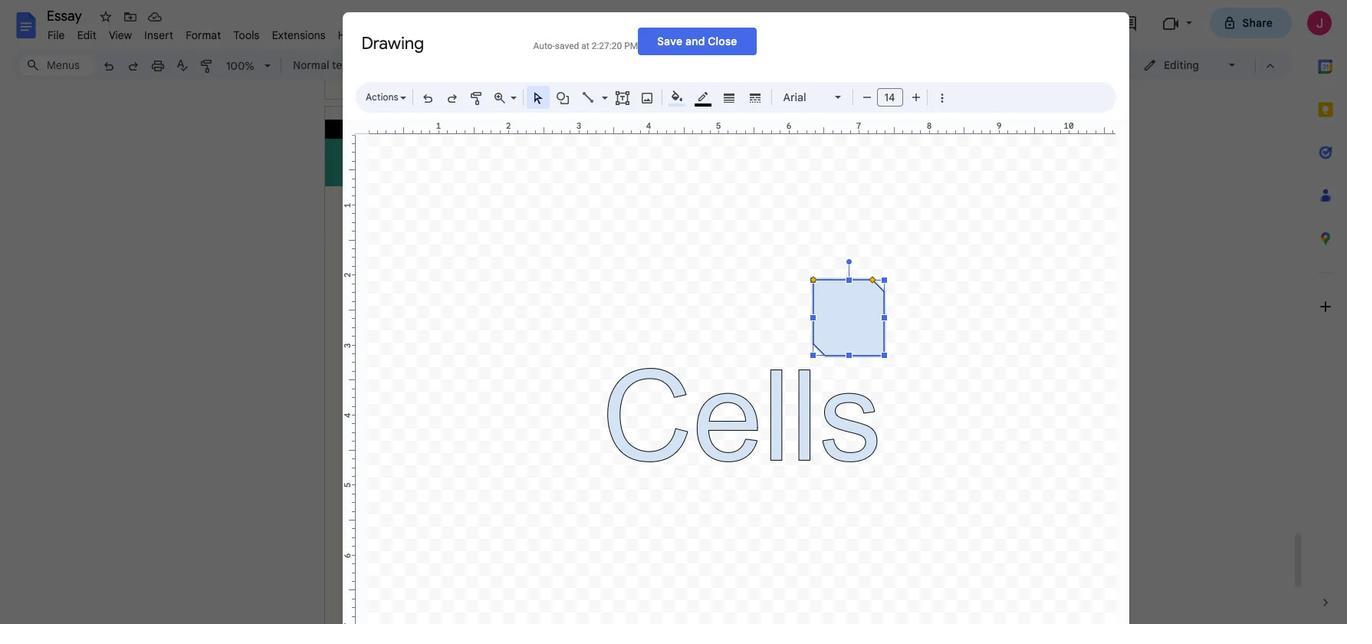 Task type: locate. For each thing, give the bounding box(es) containing it.
menu bar
[[41, 20, 367, 45]]

menu bar inside menu bar banner
[[41, 20, 367, 45]]

main toolbar
[[95, 0, 1039, 436]]

drawing application
[[0, 0, 1348, 624]]

save
[[658, 34, 683, 48]]

tab list inside menu bar banner
[[1305, 45, 1348, 581]]

Star checkbox
[[95, 6, 117, 28]]

and
[[686, 34, 705, 48]]

drawing
[[362, 33, 424, 53]]

menu bar banner
[[0, 0, 1348, 624]]

tab list
[[1305, 45, 1348, 581]]

share. private to only me. image
[[1223, 16, 1237, 30]]



Task type: vqa. For each thing, say whether or not it's contained in the screenshot.
url field
no



Task type: describe. For each thing, give the bounding box(es) containing it.
saved
[[555, 40, 579, 51]]

save and close
[[658, 34, 738, 48]]

drawing dialog
[[342, 12, 1129, 624]]

at
[[582, 40, 590, 51]]

close
[[708, 34, 738, 48]]

save and close button
[[638, 27, 757, 55]]

pm
[[625, 40, 638, 51]]

auto-
[[533, 40, 555, 51]]

drawing heading
[[362, 33, 515, 54]]

auto-saved at 2:27:20 pm
[[533, 40, 638, 51]]

Menus field
[[19, 54, 96, 76]]

Rename text field
[[41, 6, 91, 25]]

2:27:20
[[592, 40, 622, 51]]



